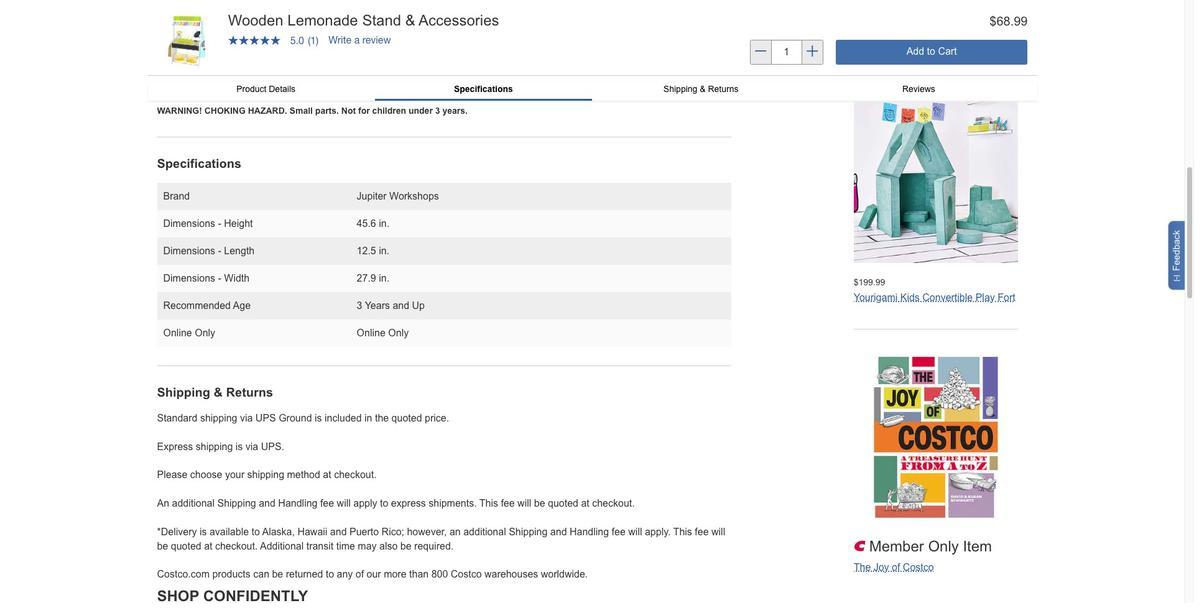 Task type: describe. For each thing, give the bounding box(es) containing it.
member
[[870, 538, 924, 555]]

the
[[375, 413, 389, 424]]

*delivery
[[157, 527, 197, 537]]

1 vertical spatial 3
[[357, 301, 362, 311]]

straws
[[181, 51, 207, 61]]

an additional shipping and handling fee will apply to express shipments. this fee will be quoted at checkout.
[[157, 498, 635, 509]]

this inside *delivery is available to alaska, hawaii and puerto rico; however, an additional shipping and handling fee will apply. this fee will be quoted at checkout. additional transit time may also be required.
[[674, 527, 692, 537]]

800
[[432, 569, 448, 580]]

dimensions for dimensions - width
[[163, 273, 215, 284]]

reviews link
[[810, 82, 1028, 96]]

accessories for wooden farmers market & accessories
[[854, 36, 908, 46]]

checkout. inside *delivery is available to alaska, hawaii and puerto rico; however, an additional shipping and handling fee will apply. this fee will be quoted at checkout. additional transit time may also be required.
[[215, 541, 258, 552]]

workshops
[[389, 191, 439, 202]]

in. for 27.9 in.
[[379, 273, 389, 284]]

hazard.
[[248, 106, 287, 116]]

joy
[[874, 562, 889, 573]]

5.0
[[290, 35, 304, 46]]

write a review
[[329, 34, 391, 46]]

puerto
[[350, 527, 379, 537]]

(20)
[[168, 64, 183, 74]]

any
[[337, 569, 353, 580]]

wooden lemonade stand & accessories
[[228, 12, 499, 29]]

play
[[976, 292, 995, 303]]

years.
[[443, 106, 468, 116]]

specifications link
[[375, 82, 592, 99]]

$199.99 yourigami kids convertible play fort
[[854, 278, 1016, 303]]

0 horizontal spatial additional
[[172, 498, 215, 509]]

a
[[354, 34, 360, 46]]

returns inside shipping & returns link
[[708, 84, 739, 94]]

(1) inside (24) coins (1) loyalty card (1) serving jug (4) cups (4) straws (20) lemons
[[168, 27, 178, 36]]

product
[[236, 84, 267, 94]]

the joy of costco
[[854, 562, 934, 573]]

apply.
[[645, 527, 671, 537]]

2 horizontal spatial only
[[928, 538, 959, 555]]

jug
[[213, 27, 224, 36]]

45.6
[[357, 218, 376, 229]]

an
[[157, 498, 169, 509]]

write
[[329, 34, 352, 46]]

and down please choose your shipping method at checkout.
[[259, 498, 276, 509]]

returned
[[286, 569, 323, 580]]

12.5 in.
[[357, 246, 389, 256]]

in
[[365, 413, 372, 424]]

wooden farmers market & accessories
[[854, 23, 973, 46]]

shipping inside *delivery is available to alaska, hawaii and puerto rico; however, an additional shipping and handling fee will apply. this fee will be quoted at checkout. additional transit time may also be required.
[[509, 527, 548, 537]]

27.9
[[357, 273, 376, 284]]

yourigami
[[854, 292, 898, 303]]

and up worldwide.
[[550, 527, 567, 537]]

width
[[224, 273, 250, 284]]

ups.
[[261, 442, 284, 452]]

fee right shipments.
[[501, 498, 515, 509]]

children
[[372, 106, 406, 116]]

products
[[212, 569, 251, 580]]

the
[[854, 562, 871, 573]]

1 horizontal spatial quoted
[[392, 413, 422, 424]]

length
[[224, 246, 255, 256]]

0 horizontal spatial shipping & returns
[[157, 386, 273, 399]]

kids
[[901, 292, 920, 303]]

feedback
[[1171, 230, 1182, 271]]

dimensions - height
[[163, 218, 253, 229]]

$
[[990, 14, 997, 28]]

warning! choking hazard. small parts. not for children under 3 years.
[[157, 106, 468, 116]]

dimensions - width
[[163, 273, 250, 284]]

height
[[224, 218, 253, 229]]

recommended
[[163, 301, 231, 311]]

fort
[[998, 292, 1016, 303]]

1 horizontal spatial is
[[236, 442, 243, 452]]

product details
[[236, 84, 296, 94]]

under
[[409, 106, 433, 116]]

card
[[211, 14, 230, 24]]

small
[[290, 106, 313, 116]]

yourigami kids convertible play fort image
[[854, 99, 1019, 263]]

rico;
[[382, 527, 404, 537]]

0 vertical spatial via
[[240, 413, 253, 424]]

1 online from the left
[[163, 328, 192, 338]]

standard
[[157, 413, 197, 424]]

review
[[362, 34, 391, 46]]

2 (4) from the top
[[168, 51, 178, 61]]

5.0 (1)
[[290, 35, 319, 46]]

not
[[341, 106, 356, 116]]

alaska,
[[262, 527, 295, 537]]

*delivery is available to alaska, hawaii and puerto rico; however, an additional shipping and handling fee will apply. this fee will be quoted at checkout. additional transit time may also be required.
[[157, 527, 726, 552]]

costco.com products can be returned to any of our more than 800 costco warehouses worldwide.
[[157, 569, 588, 580]]

ground
[[279, 413, 312, 424]]

2 online only from the left
[[357, 328, 409, 338]]

wooden lemonade stand & accessories image
[[157, 12, 216, 71]]

farmers
[[894, 23, 931, 34]]

also
[[380, 541, 398, 552]]

27.9 in.
[[357, 273, 389, 284]]

more
[[384, 569, 407, 580]]

1 horizontal spatial costco
[[903, 562, 934, 573]]

recommended age
[[163, 301, 251, 311]]

convertible
[[923, 292, 973, 303]]

in. for 12.5 in.
[[379, 246, 389, 256]]

an
[[450, 527, 461, 537]]

1 horizontal spatial shipping & returns
[[664, 84, 739, 94]]

68.99
[[997, 14, 1028, 28]]

costco.com
[[157, 569, 210, 580]]

1 vertical spatial quoted
[[548, 498, 579, 509]]

additional inside *delivery is available to alaska, hawaii and puerto rico; however, an additional shipping and handling fee will apply. this fee will be quoted at checkout. additional transit time may also be required.
[[464, 527, 506, 537]]



Task type: locate. For each thing, give the bounding box(es) containing it.
2 horizontal spatial at
[[581, 498, 590, 509]]

wooden inside the wooden farmers market & accessories
[[854, 23, 891, 34]]

to right the apply
[[380, 498, 388, 509]]

0 horizontal spatial handling
[[278, 498, 318, 509]]

1 vertical spatial accessories
[[854, 36, 908, 46]]

shipping up choose
[[196, 442, 233, 452]]

0 vertical spatial shipping & returns
[[664, 84, 739, 94]]

2 vertical spatial dimensions
[[163, 273, 215, 284]]

dimensions up dimensions - width
[[163, 246, 215, 256]]

coins
[[186, 2, 208, 12]]

required.
[[414, 541, 454, 552]]

(1) loyalty
[[168, 14, 208, 24]]

1 vertical spatial shipping & returns
[[157, 386, 273, 399]]

only
[[195, 328, 215, 338], [388, 328, 409, 338], [928, 538, 959, 555]]

0 horizontal spatial wooden
[[228, 12, 283, 29]]

brand
[[163, 191, 190, 202]]

in. right 12.5 on the top left of page
[[379, 246, 389, 256]]

2 vertical spatial quoted
[[171, 541, 201, 552]]

0 horizontal spatial is
[[200, 527, 207, 537]]

and up the time
[[330, 527, 347, 537]]

to left any
[[326, 569, 334, 580]]

parts.
[[315, 106, 339, 116]]

0 horizontal spatial costco
[[451, 569, 482, 580]]

2 horizontal spatial is
[[315, 413, 322, 424]]

(4) up (20)
[[168, 51, 178, 61]]

to
[[380, 498, 388, 509], [252, 527, 260, 537], [326, 569, 334, 580]]

is left available
[[200, 527, 207, 537]]

the joy of costco image
[[854, 355, 1019, 520]]

shipping for standard
[[200, 413, 237, 424]]

shipping down ups. at bottom
[[247, 470, 284, 481]]

fee
[[320, 498, 334, 509], [501, 498, 515, 509], [612, 527, 626, 537], [695, 527, 709, 537]]

- for height
[[218, 218, 221, 229]]

the joy of costco link
[[854, 562, 934, 573]]

1 vertical spatial to
[[252, 527, 260, 537]]

fee left apply.
[[612, 527, 626, 537]]

accessories inside the wooden farmers market & accessories
[[854, 36, 908, 46]]

costco right 800
[[451, 569, 482, 580]]

of right joy
[[892, 562, 900, 573]]

1 vertical spatial specifications
[[157, 157, 241, 171]]

choking
[[204, 106, 246, 116]]

member only item
[[870, 538, 992, 555]]

0 vertical spatial handling
[[278, 498, 318, 509]]

1 vertical spatial handling
[[570, 527, 609, 537]]

hawaii
[[298, 527, 327, 537]]

1 horizontal spatial of
[[892, 562, 900, 573]]

shipments.
[[429, 498, 477, 509]]

only down the 3 years and up
[[388, 328, 409, 338]]

(24) coins (1) loyalty card (1) serving jug (4) cups (4) straws (20) lemons
[[168, 2, 230, 74]]

0 horizontal spatial quoted
[[171, 541, 201, 552]]

0 vertical spatial dimensions
[[163, 218, 215, 229]]

0 horizontal spatial this
[[479, 498, 498, 509]]

0 vertical spatial (4)
[[168, 39, 178, 49]]

1 horizontal spatial checkout.
[[334, 470, 377, 481]]

1 dimensions from the top
[[163, 218, 215, 229]]

0 vertical spatial quoted
[[392, 413, 422, 424]]

0 vertical spatial to
[[380, 498, 388, 509]]

costco down 'member only item'
[[903, 562, 934, 573]]

1 horizontal spatial (1)
[[308, 35, 319, 46]]

(1)
[[168, 27, 178, 36], [308, 35, 319, 46]]

online down years
[[357, 328, 386, 338]]

and left up
[[393, 301, 409, 311]]

2 horizontal spatial quoted
[[548, 498, 579, 509]]

1 vertical spatial returns
[[226, 386, 273, 399]]

0 vertical spatial additional
[[172, 498, 215, 509]]

wooden farmers market & accessories link
[[854, 23, 973, 46]]

via
[[240, 413, 253, 424], [246, 442, 258, 452]]

is inside *delivery is available to alaska, hawaii and puerto rico; however, an additional shipping and handling fee will apply. this fee will be quoted at checkout. additional transit time may also be required.
[[200, 527, 207, 537]]

this right apply.
[[674, 527, 692, 537]]

0 horizontal spatial online
[[163, 328, 192, 338]]

cups
[[181, 39, 201, 49]]

1 vertical spatial dimensions
[[163, 246, 215, 256]]

at inside *delivery is available to alaska, hawaii and puerto rico; however, an additional shipping and handling fee will apply. this fee will be quoted at checkout. additional transit time may also be required.
[[204, 541, 212, 552]]

wooden for wooden farmers market & accessories
[[854, 23, 891, 34]]

can
[[253, 569, 269, 580]]

2 in. from the top
[[379, 246, 389, 256]]

handling
[[278, 498, 318, 509], [570, 527, 609, 537]]

only down recommended age
[[195, 328, 215, 338]]

dimensions - length
[[163, 246, 255, 256]]

to inside *delivery is available to alaska, hawaii and puerto rico; however, an additional shipping and handling fee will apply. this fee will be quoted at checkout. additional transit time may also be required.
[[252, 527, 260, 537]]

0 vertical spatial is
[[315, 413, 322, 424]]

1 horizontal spatial handling
[[570, 527, 609, 537]]

1 horizontal spatial accessories
[[854, 36, 908, 46]]

2 horizontal spatial to
[[380, 498, 388, 509]]

jupiter
[[357, 191, 387, 202]]

1 horizontal spatial returns
[[708, 84, 739, 94]]

this
[[479, 498, 498, 509], [674, 527, 692, 537]]

for
[[358, 106, 370, 116]]

1 online only from the left
[[163, 328, 215, 338]]

age
[[233, 301, 251, 311]]

to left alaska,
[[252, 527, 260, 537]]

0 horizontal spatial checkout.
[[215, 541, 258, 552]]

costco
[[903, 562, 934, 573], [451, 569, 482, 580]]

1 vertical spatial at
[[581, 498, 590, 509]]

3 - from the top
[[218, 273, 221, 284]]

be
[[534, 498, 545, 509], [157, 541, 168, 552], [401, 541, 412, 552], [272, 569, 283, 580]]

2 vertical spatial at
[[204, 541, 212, 552]]

online only down recommended
[[163, 328, 215, 338]]

1 horizontal spatial at
[[323, 470, 331, 481]]

of left our on the bottom
[[356, 569, 364, 580]]

1 vertical spatial is
[[236, 442, 243, 452]]

1 - from the top
[[218, 218, 221, 229]]

1 vertical spatial additional
[[464, 527, 506, 537]]

wooden left farmers
[[854, 23, 891, 34]]

(1) right 5.0
[[308, 35, 319, 46]]

0 horizontal spatial (1)
[[168, 27, 178, 36]]

is
[[315, 413, 322, 424], [236, 442, 243, 452], [200, 527, 207, 537]]

handling up worldwide.
[[570, 527, 609, 537]]

online down recommended
[[163, 328, 192, 338]]

shipping & returns
[[664, 84, 739, 94], [157, 386, 273, 399]]

only left item
[[928, 538, 959, 555]]

please
[[157, 470, 188, 481]]

0 vertical spatial at
[[323, 470, 331, 481]]

fee up hawaii
[[320, 498, 334, 509]]

0 horizontal spatial accessories
[[419, 12, 499, 29]]

0 horizontal spatial online only
[[163, 328, 215, 338]]

feedback link
[[1168, 221, 1190, 291]]

this right shipments.
[[479, 498, 498, 509]]

& inside the wooden farmers market & accessories
[[967, 23, 973, 34]]

details
[[269, 84, 296, 94]]

worldwide.
[[541, 569, 588, 580]]

2 vertical spatial to
[[326, 569, 334, 580]]

0 vertical spatial returns
[[708, 84, 739, 94]]

ups
[[256, 413, 276, 424]]

accessories
[[419, 12, 499, 29], [854, 36, 908, 46]]

in. for 45.6 in.
[[379, 218, 389, 229]]

accessories for wooden lemonade stand & accessories
[[419, 12, 499, 29]]

please choose your shipping method at checkout.
[[157, 470, 377, 481]]

None button
[[836, 40, 1028, 64]]

2 online from the left
[[357, 328, 386, 338]]

0 vertical spatial checkout.
[[334, 470, 377, 481]]

1 vertical spatial checkout.
[[592, 498, 635, 509]]

0 horizontal spatial at
[[204, 541, 212, 552]]

checkout.
[[334, 470, 377, 481], [592, 498, 635, 509], [215, 541, 258, 552]]

1 in. from the top
[[379, 218, 389, 229]]

is up your
[[236, 442, 243, 452]]

1 horizontal spatial to
[[326, 569, 334, 580]]

- for width
[[218, 273, 221, 284]]

0 horizontal spatial of
[[356, 569, 364, 580]]

- left height
[[218, 218, 221, 229]]

2 vertical spatial -
[[218, 273, 221, 284]]

shipping up express shipping is via ups.
[[200, 413, 237, 424]]

jupiter workshops
[[357, 191, 439, 202]]

wooden for wooden lemonade stand & accessories
[[228, 12, 283, 29]]

1 horizontal spatial wooden
[[854, 23, 891, 34]]

choose
[[190, 470, 222, 481]]

3 left years
[[357, 301, 362, 311]]

is right ground
[[315, 413, 322, 424]]

dimensions
[[163, 218, 215, 229], [163, 246, 215, 256], [163, 273, 215, 284]]

specifications up years.
[[454, 84, 513, 94]]

years
[[365, 301, 390, 311]]

1 vertical spatial via
[[246, 442, 258, 452]]

- left length on the top left
[[218, 246, 221, 256]]

wooden
[[228, 12, 283, 29], [854, 23, 891, 34]]

time
[[336, 541, 355, 552]]

express shipping is via ups.
[[157, 442, 284, 452]]

0 vertical spatial -
[[218, 218, 221, 229]]

1 horizontal spatial 3
[[435, 106, 440, 116]]

item
[[963, 538, 992, 555]]

2 horizontal spatial checkout.
[[592, 498, 635, 509]]

0 horizontal spatial to
[[252, 527, 260, 537]]

1 horizontal spatial only
[[388, 328, 409, 338]]

write a review button
[[329, 34, 391, 46]]

included
[[325, 413, 362, 424]]

returns
[[708, 84, 739, 94], [226, 386, 273, 399]]

via left ups. at bottom
[[246, 442, 258, 452]]

online
[[163, 328, 192, 338], [357, 328, 386, 338]]

online only
[[163, 328, 215, 338], [357, 328, 409, 338]]

1 horizontal spatial online
[[357, 328, 386, 338]]

0 vertical spatial this
[[479, 498, 498, 509]]

2 vertical spatial in.
[[379, 273, 389, 284]]

lemons
[[186, 64, 217, 74]]

dimensions down brand on the top of the page
[[163, 218, 215, 229]]

3 dimensions from the top
[[163, 273, 215, 284]]

None telephone field
[[772, 40, 802, 64]]

3 years and up
[[357, 301, 425, 311]]

0 horizontal spatial specifications
[[157, 157, 241, 171]]

dimensions up recommended
[[163, 273, 215, 284]]

0 horizontal spatial returns
[[226, 386, 273, 399]]

wooden right jug
[[228, 12, 283, 29]]

up
[[412, 301, 425, 311]]

online only down years
[[357, 328, 409, 338]]

1 (4) from the top
[[168, 39, 178, 49]]

- for length
[[218, 246, 221, 256]]

-
[[218, 218, 221, 229], [218, 246, 221, 256], [218, 273, 221, 284]]

1 vertical spatial shipping
[[196, 442, 233, 452]]

(1) down '(1) loyalty'
[[168, 27, 178, 36]]

1 horizontal spatial online only
[[357, 328, 409, 338]]

0 horizontal spatial only
[[195, 328, 215, 338]]

1 vertical spatial this
[[674, 527, 692, 537]]

serving
[[181, 27, 210, 36]]

45.6 in.
[[357, 218, 389, 229]]

yourigami kids convertible play fort link
[[854, 292, 1016, 303]]

handling down method
[[278, 498, 318, 509]]

specifications up brand on the top of the page
[[157, 157, 241, 171]]

0 vertical spatial in.
[[379, 218, 389, 229]]

1 horizontal spatial this
[[674, 527, 692, 537]]

via left ups
[[240, 413, 253, 424]]

in. right 45.6
[[379, 218, 389, 229]]

fee right apply.
[[695, 527, 709, 537]]

2 - from the top
[[218, 246, 221, 256]]

market
[[933, 23, 964, 34]]

- left width
[[218, 273, 221, 284]]

2 vertical spatial is
[[200, 527, 207, 537]]

0 vertical spatial shipping
[[200, 413, 237, 424]]

2 vertical spatial shipping
[[247, 470, 284, 481]]

0 vertical spatial 3
[[435, 106, 440, 116]]

dimensions for dimensions - height
[[163, 218, 215, 229]]

12.5
[[357, 246, 376, 256]]

warehouses
[[485, 569, 538, 580]]

3 in. from the top
[[379, 273, 389, 284]]

1 vertical spatial -
[[218, 246, 221, 256]]

2 dimensions from the top
[[163, 246, 215, 256]]

quoted inside *delivery is available to alaska, hawaii and puerto rico; however, an additional shipping and handling fee will apply. this fee will be quoted at checkout. additional transit time may also be required.
[[171, 541, 201, 552]]

specifications
[[454, 84, 513, 94], [157, 157, 241, 171]]

1 horizontal spatial additional
[[464, 527, 506, 537]]

0 horizontal spatial 3
[[357, 301, 362, 311]]

1 vertical spatial in.
[[379, 246, 389, 256]]

(4) left cups
[[168, 39, 178, 49]]

1 horizontal spatial specifications
[[454, 84, 513, 94]]

handling inside *delivery is available to alaska, hawaii and puerto rico; however, an additional shipping and handling fee will apply. this fee will be quoted at checkout. additional transit time may also be required.
[[570, 527, 609, 537]]

3 right under
[[435, 106, 440, 116]]

product details link
[[157, 82, 375, 96]]

in. right 27.9
[[379, 273, 389, 284]]

reviews
[[903, 84, 936, 94]]

1 vertical spatial (4)
[[168, 51, 178, 61]]

however,
[[407, 527, 447, 537]]

transit
[[307, 541, 334, 552]]

2 vertical spatial checkout.
[[215, 541, 258, 552]]

warning!
[[157, 106, 202, 116]]

dimensions for dimensions - length
[[163, 246, 215, 256]]

shipping for express
[[196, 442, 233, 452]]

0 vertical spatial specifications
[[454, 84, 513, 94]]

0 vertical spatial accessories
[[419, 12, 499, 29]]

price.
[[425, 413, 449, 424]]



Task type: vqa. For each thing, say whether or not it's contained in the screenshot.


